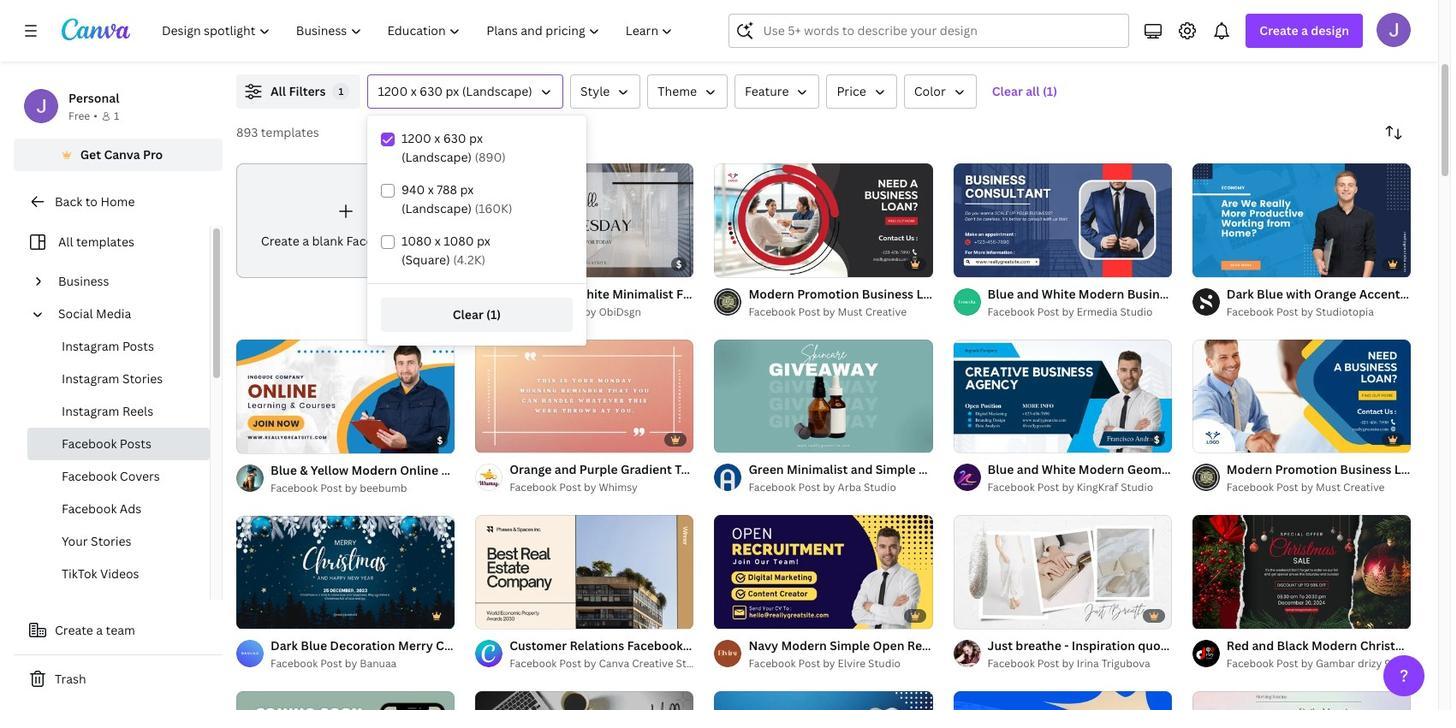 Task type: describe. For each thing, give the bounding box(es) containing it.
instagram for instagram posts
[[62, 338, 119, 355]]

instagram posts link
[[27, 331, 210, 363]]

$ for blue and white modern geometric shapes facebook post
[[1154, 434, 1160, 447]]

by inside "link"
[[345, 657, 357, 672]]

studio for skincare
[[864, 481, 897, 495]]

gambar
[[1316, 657, 1356, 672]]

modern inside navy modern simple open recruitment facebook post facebook post by elvire studio
[[781, 638, 827, 654]]

1 filter options selected element
[[333, 83, 350, 100]]

quote
[[1138, 638, 1173, 654]]

geometric
[[1128, 462, 1189, 478]]

social media link
[[51, 298, 200, 331]]

ermedia
[[1077, 305, 1118, 319]]

courses
[[441, 462, 489, 478]]

1200 x 630 px (landscape) button
[[368, 75, 563, 109]]

launch facebook post in cobalt chic photocentric frames style image
[[954, 692, 1172, 711]]

instagram posts
[[62, 338, 154, 355]]

post
[[1235, 638, 1261, 654]]

theme
[[658, 83, 697, 99]]

modern inside blue and white modern geometric shapes facebook post facebook post by kingkraf studio
[[1079, 462, 1125, 478]]

788
[[437, 182, 457, 198]]

studio for business
[[1121, 305, 1153, 319]]

by inside green minimalist and simple skincare giveaway facebook post facebook post by arba studio
[[823, 481, 836, 495]]

all for all filters
[[271, 83, 286, 99]]

f
[[1450, 638, 1452, 654]]

business inside 'modern promotion business loan agency facebook post facebook post by must creative'
[[862, 286, 914, 302]]

promotion for modern promotion business loan agen
[[1276, 462, 1338, 478]]

color button
[[904, 75, 977, 109]]

stories for instagram stories
[[122, 371, 163, 387]]

loan for agen
[[1395, 462, 1424, 478]]

by inside red and black modern christmas sale f facebook post by gambar drizy 99
[[1301, 657, 1314, 672]]

0 horizontal spatial 1
[[114, 109, 119, 123]]

purple and pastel pink gradient morning checklist facebook post image
[[1193, 692, 1411, 711]]

by inside orange and purple gradient textured reminder facebook post facebook post by whimsy
[[584, 481, 596, 495]]

facebook post by studiotopia link
[[1227, 304, 1411, 321]]

blue and white modern geometric shapes facebook post link
[[988, 461, 1322, 480]]

facebook post by canva creative studio link
[[510, 656, 709, 673]]

by inside blue and white modern geometric shapes facebook post facebook post by kingkraf studio
[[1062, 481, 1075, 495]]

plan
[[1295, 638, 1321, 654]]

business inside blue and white modern business consultant facebook post facebook post by ermedia studio
[[1128, 286, 1179, 302]]

tiktok videos
[[62, 566, 139, 582]]

modern promotion business loan agency facebook post image for modern promotion business loan agency facebook post
[[715, 163, 933, 278]]

jacob simon image
[[1377, 13, 1411, 47]]

facebook post by arba studio link
[[749, 480, 933, 497]]

cream and white minimalist full photo hello wednesday facebook post image
[[475, 163, 694, 278]]

minimalist
[[787, 462, 848, 478]]

facebook inside red and black modern christmas sale f facebook post by gambar drizy 99
[[1227, 657, 1274, 672]]

filters
[[289, 83, 326, 99]]

modern inside blue & yellow modern online courses facebook post facebook post by beebumb
[[351, 462, 397, 478]]

must inside 'modern promotion business loan agency facebook post facebook post by must creative'
[[838, 305, 863, 319]]

recruitment
[[908, 638, 980, 654]]

clear (1) button
[[381, 298, 573, 332]]

(landscape) for 1200 x 630 px (landscape)
[[402, 149, 472, 165]]

and for blue and white modern geometric shapes facebook post
[[1017, 462, 1039, 478]]

(160k)
[[475, 200, 513, 217]]

your stories link
[[27, 526, 210, 558]]

0 vertical spatial 1
[[339, 85, 344, 98]]

•
[[94, 109, 98, 123]]

all
[[1026, 83, 1040, 99]]

893 templates
[[236, 124, 319, 140]]

create a blank facebook post element
[[236, 164, 455, 278]]

templates for 893 templates
[[261, 124, 319, 140]]

blue for blue and white modern business consultant facebook post
[[988, 286, 1014, 302]]

2 1080 from the left
[[444, 233, 474, 249]]

x for 1200 x 630 px (landscape) (890)
[[434, 130, 440, 146]]

price
[[837, 83, 866, 99]]

modern inside blue and white modern business consultant facebook post facebook post by ermedia studio
[[1079, 286, 1125, 302]]

(4.2k)
[[453, 252, 486, 268]]

facebook post by kingkraf studio link
[[988, 480, 1172, 497]]

trash
[[55, 671, 86, 688]]

theme button
[[648, 75, 728, 109]]

facebook post by elvire studio link
[[749, 656, 933, 673]]

textured
[[675, 462, 726, 478]]

red and black modern christmas sale f link
[[1227, 637, 1452, 656]]

instagram for instagram stories
[[62, 371, 119, 387]]

post inside red and black modern christmas sale f facebook post by gambar drizy 99
[[1277, 657, 1299, 672]]

orange and purple gradient textured reminder facebook post link
[[510, 461, 873, 480]]

studiotopia
[[1316, 305, 1374, 319]]

by up black & white minimalist hello monday greeting facebook post image
[[584, 657, 596, 672]]

just
[[988, 638, 1013, 654]]

blue & yellow modern online courses facebook post image
[[236, 339, 455, 454]]

1200 for 1200 x 630 px (landscape)
[[378, 83, 408, 99]]

black
[[1277, 638, 1309, 654]]

just breathe -  inspiration quote facebook post daily plan link
[[988, 637, 1321, 656]]

christmas
[[1361, 638, 1420, 654]]

$ for blue & yellow modern online courses facebook post
[[437, 434, 443, 447]]

gradient
[[621, 462, 672, 478]]

your
[[62, 534, 88, 550]]

99
[[1385, 657, 1398, 672]]

feature
[[745, 83, 789, 99]]

blue and white modern business consultant facebook post facebook post by ermedia studio
[[988, 286, 1334, 319]]

arba
[[838, 481, 862, 495]]

get canva pro
[[80, 146, 163, 163]]

trigubova
[[1102, 657, 1151, 672]]

templates for all templates
[[76, 234, 134, 250]]

business inside the business link
[[58, 273, 109, 289]]

back
[[55, 194, 82, 210]]

stories for your stories
[[91, 534, 131, 550]]

create a design
[[1260, 22, 1350, 39]]

clear (1)
[[453, 307, 501, 323]]

agency
[[948, 286, 991, 302]]

black & white minimalist hello monday greeting facebook post image
[[475, 692, 694, 711]]

dark blue with orange accent modern economic newsroom facebook post image
[[1193, 163, 1411, 278]]

0 horizontal spatial creative
[[632, 657, 674, 672]]

free •
[[69, 109, 98, 123]]

covers
[[120, 468, 160, 485]]

px for 1200 x 630 px (landscape) (890)
[[469, 130, 483, 146]]

must inside modern promotion business loan agen facebook post by must creative
[[1316, 481, 1341, 495]]

tiktok videos link
[[27, 558, 210, 591]]

green beauty and feminine coming soon new collection facebook post image
[[236, 692, 455, 711]]

facebook post by banuaa link
[[271, 656, 455, 673]]

free
[[69, 109, 90, 123]]

orange
[[510, 462, 552, 478]]

navy modern simple open recruitment facebook post facebook post by elvire studio
[[749, 638, 1068, 672]]

create a blank facebook post
[[261, 233, 430, 249]]

feature button
[[735, 75, 820, 109]]

blue and white modern business consultant facebook post link
[[988, 285, 1334, 304]]

a for design
[[1302, 22, 1309, 39]]

posts for facebook posts
[[120, 436, 151, 452]]

red and black modern christmas sale facebook post image
[[1193, 515, 1411, 630]]

modern inside red and black modern christmas sale f facebook post by gambar drizy 99
[[1312, 638, 1358, 654]]

modern inside 'modern promotion business loan agency facebook post facebook post by must creative'
[[749, 286, 795, 302]]

top level navigation element
[[151, 14, 688, 48]]

price button
[[827, 75, 897, 109]]

shapes
[[1192, 462, 1234, 478]]

clear for clear (1)
[[453, 307, 484, 323]]

x for 940 x 788 px (landscape) (160k)
[[428, 182, 434, 198]]

blue for blue and white modern geometric shapes facebook post
[[988, 462, 1014, 478]]

blue and white modern geometric shapes facebook post image
[[954, 339, 1172, 454]]

tiktok
[[62, 566, 97, 582]]

red and black modern christmas sale f facebook post by gambar drizy 99
[[1227, 638, 1452, 672]]

post inside "link"
[[320, 657, 343, 672]]

posts for instagram posts
[[122, 338, 154, 355]]

design
[[1311, 22, 1350, 39]]

x for 1200 x 630 px (landscape)
[[411, 83, 417, 99]]

modern promotion business loan agen facebook post by must creative
[[1227, 462, 1452, 495]]

back to home link
[[14, 185, 223, 219]]

green minimalist and simple skincare giveaway facebook post image
[[715, 339, 933, 454]]

instagram reels link
[[27, 396, 210, 428]]

create a blank facebook post link
[[236, 164, 455, 278]]

studio for geometric
[[1121, 481, 1154, 495]]

just breathe -  inspiration quote facebook post daily plan image
[[954, 515, 1172, 630]]

facebook post by gambar drizy 99 link
[[1227, 656, 1411, 673]]

studio inside navy modern simple open recruitment facebook post facebook post by elvire studio
[[868, 657, 901, 672]]

create a design button
[[1246, 14, 1363, 48]]



Task type: vqa. For each thing, say whether or not it's contained in the screenshot.


Task type: locate. For each thing, give the bounding box(es) containing it.
instagram reels
[[62, 403, 153, 420]]

0 vertical spatial 630
[[420, 83, 443, 99]]

x for 1080 x 1080 px (square)
[[435, 233, 441, 249]]

2 horizontal spatial create
[[1260, 22, 1299, 39]]

(landscape) down 788
[[402, 200, 472, 217]]

all for all templates
[[58, 234, 73, 250]]

by left elvire at the right
[[823, 657, 836, 672]]

white up facebook post by ermedia studio link on the top of the page
[[1042, 286, 1076, 302]]

by inside modern promotion business loan agen facebook post by must creative
[[1301, 481, 1314, 495]]

by down "yellow"
[[345, 481, 357, 496]]

and inside blue and white modern business consultant facebook post facebook post by ermedia studio
[[1017, 286, 1039, 302]]

0 vertical spatial creative
[[866, 305, 907, 319]]

1 right filters
[[339, 85, 344, 98]]

0 horizontal spatial (1)
[[487, 307, 501, 323]]

630 inside 1200 x 630 px (landscape) (890)
[[443, 130, 466, 146]]

simple up elvire at the right
[[830, 638, 870, 654]]

1 horizontal spatial modern promotion business loan agency facebook post image
[[1193, 339, 1411, 454]]

1 vertical spatial creative
[[1344, 481, 1385, 495]]

blue inside blue and white modern geometric shapes facebook post facebook post by kingkraf studio
[[988, 462, 1014, 478]]

1 vertical spatial white
[[1042, 462, 1076, 478]]

1080 up (4.2k)
[[444, 233, 474, 249]]

by down the -
[[1062, 657, 1075, 672]]

blue right the skincare
[[988, 462, 1014, 478]]

(landscape) for 940 x 788 px (landscape)
[[402, 200, 472, 217]]

x inside 1080 x 1080 px (square)
[[435, 233, 441, 249]]

media
[[96, 306, 131, 322]]

(landscape) up 788
[[402, 149, 472, 165]]

px inside 940 x 788 px (landscape) (160k)
[[460, 182, 474, 198]]

x inside 1200 x 630 px (landscape) 'button'
[[411, 83, 417, 99]]

3 instagram from the top
[[62, 403, 119, 420]]

create left blank
[[261, 233, 300, 249]]

navy modern simple open recruitment facebook post link
[[749, 637, 1068, 656]]

clear left all
[[992, 83, 1023, 99]]

create for create a design
[[1260, 22, 1299, 39]]

2 vertical spatial a
[[96, 623, 103, 639]]

dark blue decoration merry christmas facebook post (landscape) image
[[236, 516, 455, 630]]

blue & yellow modern online courses facebook post link
[[271, 461, 576, 480]]

and right 'red' at the right bottom
[[1252, 638, 1274, 654]]

px up 1200 x 630 px (landscape) (890)
[[446, 83, 459, 99]]

by left ermedia
[[1062, 305, 1075, 319]]

1200 up '940'
[[402, 130, 431, 146]]

1 vertical spatial clear
[[453, 307, 484, 323]]

clear inside clear all (1) button
[[992, 83, 1023, 99]]

facebook post by irina trigubova link
[[988, 656, 1172, 673]]

0 vertical spatial promotion
[[797, 286, 859, 302]]

(landscape)
[[462, 83, 533, 99], [402, 149, 472, 165], [402, 200, 472, 217]]

(landscape) inside 940 x 788 px (landscape) (160k)
[[402, 200, 472, 217]]

x inside 940 x 788 px (landscape) (160k)
[[428, 182, 434, 198]]

(1)
[[1043, 83, 1058, 99], [487, 307, 501, 323]]

1 horizontal spatial simple
[[876, 462, 916, 478]]

stories down the facebook ads link
[[91, 534, 131, 550]]

1 horizontal spatial create
[[261, 233, 300, 249]]

white inside blue and white modern business consultant facebook post facebook post by ermedia studio
[[1042, 286, 1076, 302]]

facebook ads
[[62, 501, 141, 517]]

1 vertical spatial 1
[[114, 109, 119, 123]]

modern
[[749, 286, 795, 302], [1079, 286, 1125, 302], [1079, 462, 1125, 478], [1227, 462, 1273, 478], [351, 462, 397, 478], [781, 638, 827, 654], [1312, 638, 1358, 654]]

x left 788
[[428, 182, 434, 198]]

white for business
[[1042, 286, 1076, 302]]

0 vertical spatial templates
[[261, 124, 319, 140]]

1 horizontal spatial clear
[[992, 83, 1023, 99]]

your stories
[[62, 534, 131, 550]]

orange and purple gradient textured reminder facebook post image
[[475, 339, 694, 454]]

business left the agen in the right bottom of the page
[[1341, 462, 1392, 478]]

business link
[[51, 265, 200, 298]]

by inside just breathe -  inspiration quote facebook post daily plan facebook post by irina trigubova
[[1062, 657, 1075, 672]]

must down the modern promotion business loan agen link
[[1316, 481, 1341, 495]]

630 inside 'button'
[[420, 83, 443, 99]]

modern promotion business loan agency facebook post image for modern promotion business loan agen
[[1193, 339, 1411, 454]]

all filters
[[271, 83, 326, 99]]

2 horizontal spatial creative
[[1344, 481, 1385, 495]]

2 instagram from the top
[[62, 371, 119, 387]]

px up (890) on the left top of page
[[469, 130, 483, 146]]

and for orange and purple gradient textured reminder facebook post
[[555, 462, 577, 478]]

(1) down 1080 x 1080 px (square)
[[487, 307, 501, 323]]

1 vertical spatial 630
[[443, 130, 466, 146]]

create inside dropdown button
[[1260, 22, 1299, 39]]

stories up reels
[[122, 371, 163, 387]]

simple inside navy modern simple open recruitment facebook post facebook post by elvire studio
[[830, 638, 870, 654]]

creative down the modern promotion business loan agen link
[[1344, 481, 1385, 495]]

0 vertical spatial simple
[[876, 462, 916, 478]]

and up facebook post by kingkraf studio link
[[1017, 462, 1039, 478]]

modern promotion business loan agency facebook post image
[[715, 163, 933, 278], [1193, 339, 1411, 454]]

and for red and black modern christmas sale f
[[1252, 638, 1274, 654]]

(landscape) inside 'button'
[[462, 83, 533, 99]]

0 horizontal spatial simple
[[830, 638, 870, 654]]

clear for clear all (1)
[[992, 83, 1023, 99]]

loan left agency
[[917, 286, 945, 302]]

facebook post by obidsgn
[[510, 305, 641, 319]]

2 white from the top
[[1042, 462, 1076, 478]]

a for team
[[96, 623, 103, 639]]

1 vertical spatial modern promotion business loan agency facebook post image
[[1193, 339, 1411, 454]]

2 vertical spatial create
[[55, 623, 93, 639]]

0 horizontal spatial must
[[838, 305, 863, 319]]

create left design
[[1260, 22, 1299, 39]]

promotion inside 'modern promotion business loan agency facebook post facebook post by must creative'
[[797, 286, 859, 302]]

green minimalist and simple skincare giveaway facebook post link
[[749, 461, 1115, 480]]

and left purple
[[555, 462, 577, 478]]

(890)
[[475, 149, 506, 165]]

social media
[[58, 306, 131, 322]]

and inside green minimalist and simple skincare giveaway facebook post facebook post by arba studio
[[851, 462, 873, 478]]

940
[[402, 182, 425, 198]]

canva up black & white minimalist hello monday greeting facebook post image
[[599, 657, 630, 672]]

and up the arba
[[851, 462, 873, 478]]

white
[[1042, 286, 1076, 302], [1042, 462, 1076, 478]]

1 vertical spatial (1)
[[487, 307, 501, 323]]

loan left the agen in the right bottom of the page
[[1395, 462, 1424, 478]]

elvire
[[838, 657, 866, 672]]

1 vertical spatial 1200
[[402, 130, 431, 146]]

instagram up facebook posts
[[62, 403, 119, 420]]

facebook post by canva creative studio
[[510, 657, 709, 672]]

1 horizontal spatial must
[[1316, 481, 1341, 495]]

studio inside blue and white modern business consultant facebook post facebook post by ermedia studio
[[1121, 305, 1153, 319]]

inspiration
[[1072, 638, 1136, 654]]

obidsgn
[[599, 305, 641, 319]]

loan inside 'modern promotion business loan agency facebook post facebook post by must creative'
[[917, 286, 945, 302]]

blue for blue & yellow modern online courses facebook post
[[271, 462, 297, 478]]

1200 for 1200 x 630 px (landscape) (890)
[[402, 130, 431, 146]]

reels
[[122, 403, 153, 420]]

red
[[1227, 638, 1250, 654]]

loan for agency
[[917, 286, 945, 302]]

1200 inside 1200 x 630 px (landscape) (890)
[[402, 130, 431, 146]]

px inside 'button'
[[446, 83, 459, 99]]

0 horizontal spatial clear
[[453, 307, 484, 323]]

0 vertical spatial create
[[1260, 22, 1299, 39]]

1 vertical spatial simple
[[830, 638, 870, 654]]

creative inside 'modern promotion business loan agency facebook post facebook post by must creative'
[[866, 305, 907, 319]]

by left studiotopia
[[1301, 305, 1314, 319]]

green
[[749, 462, 784, 478]]

0 vertical spatial facebook post by must creative link
[[749, 304, 933, 321]]

by inside navy modern simple open recruitment facebook post facebook post by elvire studio
[[823, 657, 836, 672]]

0 horizontal spatial create
[[55, 623, 93, 639]]

canva left the 'pro'
[[104, 146, 140, 163]]

px for 1200 x 630 px (landscape)
[[446, 83, 459, 99]]

0 vertical spatial white
[[1042, 286, 1076, 302]]

2 vertical spatial (landscape)
[[402, 200, 472, 217]]

0 vertical spatial must
[[838, 305, 863, 319]]

0 horizontal spatial a
[[96, 623, 103, 639]]

clear all (1)
[[992, 83, 1058, 99]]

0 vertical spatial loan
[[917, 286, 945, 302]]

clear down (4.2k)
[[453, 307, 484, 323]]

and
[[1017, 286, 1039, 302], [555, 462, 577, 478], [851, 462, 873, 478], [1017, 462, 1039, 478], [1252, 638, 1274, 654]]

x down 1200 x 630 px (landscape)
[[434, 130, 440, 146]]

templates down back to home
[[76, 234, 134, 250]]

1 vertical spatial loan
[[1395, 462, 1424, 478]]

post
[[404, 233, 430, 249], [1053, 286, 1079, 302], [1308, 286, 1334, 302], [560, 305, 582, 319], [799, 305, 821, 319], [1038, 305, 1060, 319], [1277, 305, 1299, 319], [847, 462, 873, 478], [1089, 462, 1115, 478], [1296, 462, 1322, 478], [550, 462, 576, 478], [560, 481, 582, 495], [799, 481, 821, 495], [1038, 481, 1060, 495], [1277, 481, 1299, 495], [320, 481, 343, 496], [1042, 638, 1068, 654], [560, 657, 582, 672], [799, 657, 821, 672], [1038, 657, 1060, 672], [1277, 657, 1299, 672], [320, 657, 343, 672]]

white inside blue and white modern geometric shapes facebook post facebook post by kingkraf studio
[[1042, 462, 1076, 478]]

by left banuaa
[[345, 657, 357, 672]]

and up facebook post by ermedia studio link on the top of the page
[[1017, 286, 1039, 302]]

Sort by button
[[1377, 116, 1411, 150]]

creative inside modern promotion business loan agen facebook post by must creative
[[1344, 481, 1385, 495]]

to
[[85, 194, 98, 210]]

and inside blue and white modern geometric shapes facebook post facebook post by kingkraf studio
[[1017, 462, 1039, 478]]

white up facebook post by kingkraf studio link
[[1042, 462, 1076, 478]]

630 down 1200 x 630 px (landscape)
[[443, 130, 466, 146]]

and for blue and white modern business consultant facebook post
[[1017, 286, 1039, 302]]

templates down all filters
[[261, 124, 319, 140]]

0 vertical spatial posts
[[122, 338, 154, 355]]

px right 788
[[460, 182, 474, 198]]

px inside 1080 x 1080 px (square)
[[477, 233, 491, 249]]

facebook inside "link"
[[271, 657, 318, 672]]

by inside 'modern promotion business loan agency facebook post facebook post by must creative'
[[823, 305, 836, 319]]

by down the modern promotion business loan agen link
[[1301, 481, 1314, 495]]

1 horizontal spatial facebook post by must creative link
[[1227, 480, 1411, 497]]

modern promotion business loan agen link
[[1227, 461, 1452, 480]]

blue and white modern geometric shapes facebook post facebook post by kingkraf studio
[[988, 462, 1322, 495]]

blue inside blue & yellow modern online courses facebook post facebook post by beebumb
[[271, 462, 297, 478]]

sale
[[1423, 638, 1447, 654]]

x up (square)
[[435, 233, 441, 249]]

modern inside modern promotion business loan agen facebook post by must creative
[[1227, 462, 1273, 478]]

must down modern promotion business loan agency facebook post link
[[838, 305, 863, 319]]

1200 inside 'button'
[[378, 83, 408, 99]]

home
[[101, 194, 135, 210]]

1 horizontal spatial $
[[676, 258, 682, 270]]

white for geometric
[[1042, 462, 1076, 478]]

1 vertical spatial instagram
[[62, 371, 119, 387]]

px for 940 x 788 px (landscape) (160k)
[[460, 182, 474, 198]]

(1) right all
[[1043, 83, 1058, 99]]

0 vertical spatial modern promotion business loan agency facebook post image
[[715, 163, 933, 278]]

0 vertical spatial (1)
[[1043, 83, 1058, 99]]

social
[[58, 306, 93, 322]]

1 vertical spatial stories
[[91, 534, 131, 550]]

blue modern professional businessman facebook post image
[[715, 692, 933, 711]]

promotion
[[797, 286, 859, 302], [1276, 462, 1338, 478]]

all down back
[[58, 234, 73, 250]]

create left team
[[55, 623, 93, 639]]

x inside 1200 x 630 px (landscape) (890)
[[434, 130, 440, 146]]

630 for 1200 x 630 px (landscape)
[[420, 83, 443, 99]]

business
[[58, 273, 109, 289], [862, 286, 914, 302], [1128, 286, 1179, 302], [1341, 462, 1392, 478]]

blue up facebook post by ermedia studio link on the top of the page
[[988, 286, 1014, 302]]

1 right •
[[114, 109, 119, 123]]

0 horizontal spatial facebook post by must creative link
[[749, 304, 933, 321]]

(square)
[[402, 252, 450, 268]]

facebook posts
[[62, 436, 151, 452]]

trash link
[[14, 663, 223, 697]]

by inside blue and white modern business consultant facebook post facebook post by ermedia studio
[[1062, 305, 1075, 319]]

facebook inside modern promotion business loan agen facebook post by must creative
[[1227, 481, 1274, 495]]

promotion for modern promotion business loan agency facebook post
[[797, 286, 859, 302]]

a left design
[[1302, 22, 1309, 39]]

px inside 1200 x 630 px (landscape) (890)
[[469, 130, 483, 146]]

0 vertical spatial clear
[[992, 83, 1023, 99]]

instagram for instagram reels
[[62, 403, 119, 420]]

1200 right '1 filter options selected' element
[[378, 83, 408, 99]]

blue inside blue and white modern business consultant facebook post facebook post by ermedia studio
[[988, 286, 1014, 302]]

blue and white modern business consultant facebook post image
[[954, 163, 1172, 278]]

facebook covers link
[[27, 461, 210, 493]]

0 vertical spatial stories
[[122, 371, 163, 387]]

studio inside facebook post by canva creative studio link
[[676, 657, 709, 672]]

1 1080 from the left
[[402, 233, 432, 249]]

1 vertical spatial create
[[261, 233, 300, 249]]

yellow
[[311, 462, 349, 478]]

0 vertical spatial canva
[[104, 146, 140, 163]]

all templates
[[58, 234, 134, 250]]

clear inside 'clear (1)' button
[[453, 307, 484, 323]]

by down plan
[[1301, 657, 1314, 672]]

style button
[[570, 75, 641, 109]]

1 horizontal spatial creative
[[866, 305, 907, 319]]

1 horizontal spatial loan
[[1395, 462, 1424, 478]]

canva inside button
[[104, 146, 140, 163]]

1 vertical spatial posts
[[120, 436, 151, 452]]

reminder
[[729, 462, 786, 478]]

1080 x 1080 px (square)
[[402, 233, 491, 268]]

1 horizontal spatial all
[[271, 83, 286, 99]]

a inside dropdown button
[[1302, 22, 1309, 39]]

get
[[80, 146, 101, 163]]

0 horizontal spatial all
[[58, 234, 73, 250]]

x down top level navigation element
[[411, 83, 417, 99]]

instagram stories link
[[27, 363, 210, 396]]

must
[[838, 305, 863, 319], [1316, 481, 1341, 495]]

px for 1080 x 1080 px (square)
[[477, 233, 491, 249]]

1 horizontal spatial 1080
[[444, 233, 474, 249]]

0 vertical spatial 1200
[[378, 83, 408, 99]]

1200 x 630 px (landscape)
[[378, 83, 533, 99]]

1 vertical spatial promotion
[[1276, 462, 1338, 478]]

a for blank
[[302, 233, 309, 249]]

online
[[400, 462, 439, 478]]

by left the kingkraf
[[1062, 481, 1075, 495]]

1 vertical spatial canva
[[599, 657, 630, 672]]

studio
[[1121, 305, 1153, 319], [864, 481, 897, 495], [1121, 481, 1154, 495], [676, 657, 709, 672], [868, 657, 901, 672]]

0 horizontal spatial modern promotion business loan agency facebook post image
[[715, 163, 933, 278]]

blue left &
[[271, 462, 297, 478]]

2 horizontal spatial a
[[1302, 22, 1309, 39]]

business up social
[[58, 273, 109, 289]]

0 vertical spatial all
[[271, 83, 286, 99]]

0 horizontal spatial 1080
[[402, 233, 432, 249]]

and inside orange and purple gradient textured reminder facebook post facebook post by whimsy
[[555, 462, 577, 478]]

pro
[[143, 146, 163, 163]]

whimsy
[[599, 481, 638, 495]]

instagram inside instagram reels link
[[62, 403, 119, 420]]

1 horizontal spatial promotion
[[1276, 462, 1338, 478]]

1 horizontal spatial 1
[[339, 85, 344, 98]]

Search search field
[[763, 15, 1119, 47]]

1 horizontal spatial templates
[[261, 124, 319, 140]]

all left filters
[[271, 83, 286, 99]]

business left agency
[[862, 286, 914, 302]]

videos
[[100, 566, 139, 582]]

1 horizontal spatial canva
[[599, 657, 630, 672]]

1 horizontal spatial a
[[302, 233, 309, 249]]

1080 up (square)
[[402, 233, 432, 249]]

create inside button
[[55, 623, 93, 639]]

0 horizontal spatial loan
[[917, 286, 945, 302]]

post inside just breathe -  inspiration quote facebook post daily plan facebook post by irina trigubova
[[1038, 657, 1060, 672]]

0 vertical spatial (landscape)
[[462, 83, 533, 99]]

893
[[236, 124, 258, 140]]

1 vertical spatial facebook post by must creative link
[[1227, 480, 1411, 497]]

a inside button
[[96, 623, 103, 639]]

px up (4.2k)
[[477, 233, 491, 249]]

by left obidsgn
[[584, 305, 596, 319]]

a left blank
[[302, 233, 309, 249]]

creative down modern promotion business loan agency facebook post link
[[866, 305, 907, 319]]

1 horizontal spatial (1)
[[1043, 83, 1058, 99]]

0 horizontal spatial promotion
[[797, 286, 859, 302]]

0 horizontal spatial canva
[[104, 146, 140, 163]]

1 vertical spatial a
[[302, 233, 309, 249]]

facebook post by ermedia studio link
[[988, 304, 1172, 321]]

ads
[[120, 501, 141, 517]]

by inside blue & yellow modern online courses facebook post facebook post by beebumb
[[345, 481, 357, 496]]

1 instagram from the top
[[62, 338, 119, 355]]

modern promotion business loan agency facebook post facebook post by must creative
[[749, 286, 1079, 319]]

instagram inside instagram posts link
[[62, 338, 119, 355]]

facebook post by must creative link for modern promotion business loan agency facebook post
[[749, 304, 933, 321]]

(landscape) up (890) on the left top of page
[[462, 83, 533, 99]]

green minimalist and simple skincare giveaway facebook post facebook post by arba studio
[[749, 462, 1115, 495]]

0 vertical spatial instagram
[[62, 338, 119, 355]]

create for create a team
[[55, 623, 93, 639]]

0 horizontal spatial $
[[437, 434, 443, 447]]

630 for 1200 x 630 px (landscape) (890)
[[443, 130, 466, 146]]

facebook post by must creative link for modern promotion business loan agen
[[1227, 480, 1411, 497]]

facebook ads link
[[27, 493, 210, 526]]

business inside modern promotion business loan agen facebook post by must creative
[[1341, 462, 1392, 478]]

navy
[[749, 638, 779, 654]]

studio inside green minimalist and simple skincare giveaway facebook post facebook post by arba studio
[[864, 481, 897, 495]]

2 horizontal spatial $
[[1154, 434, 1160, 447]]

1 vertical spatial (landscape)
[[402, 149, 472, 165]]

2 vertical spatial creative
[[632, 657, 674, 672]]

create for create a blank facebook post
[[261, 233, 300, 249]]

breathe
[[1016, 638, 1062, 654]]

all
[[271, 83, 286, 99], [58, 234, 73, 250]]

a left team
[[96, 623, 103, 639]]

(landscape) inside 1200 x 630 px (landscape) (890)
[[402, 149, 472, 165]]

posts down social media link at the top
[[122, 338, 154, 355]]

by down purple
[[584, 481, 596, 495]]

instagram up instagram reels
[[62, 371, 119, 387]]

1 white from the top
[[1042, 286, 1076, 302]]

creative up black & white minimalist hello monday greeting facebook post image
[[632, 657, 674, 672]]

by up green minimalist and simple skincare giveaway facebook post image
[[823, 305, 836, 319]]

1 vertical spatial must
[[1316, 481, 1341, 495]]

facebook post by studiotopia
[[1227, 305, 1374, 319]]

simple inside green minimalist and simple skincare giveaway facebook post facebook post by arba studio
[[876, 462, 916, 478]]

customer relations facebook post in cream beige black warm & modern style image
[[475, 515, 694, 630]]

templates
[[261, 124, 319, 140], [76, 234, 134, 250]]

facebook post by banuaa
[[271, 657, 397, 672]]

facebook post by obidsgn link
[[510, 304, 694, 321]]

instagram inside instagram stories link
[[62, 371, 119, 387]]

facebook post by whimsy link
[[510, 480, 694, 497]]

posts down reels
[[120, 436, 151, 452]]

1 vertical spatial templates
[[76, 234, 134, 250]]

facebook covers
[[62, 468, 160, 485]]

2 vertical spatial instagram
[[62, 403, 119, 420]]

get canva pro button
[[14, 139, 223, 171]]

0 vertical spatial a
[[1302, 22, 1309, 39]]

post inside modern promotion business loan agen facebook post by must creative
[[1277, 481, 1299, 495]]

0 horizontal spatial templates
[[76, 234, 134, 250]]

instagram down social media
[[62, 338, 119, 355]]

promotion inside modern promotion business loan agen facebook post by must creative
[[1276, 462, 1338, 478]]

loan inside modern promotion business loan agen facebook post by must creative
[[1395, 462, 1424, 478]]

and inside red and black modern christmas sale f facebook post by gambar drizy 99
[[1252, 638, 1274, 654]]

team
[[106, 623, 135, 639]]

simple left the skincare
[[876, 462, 916, 478]]

by left the arba
[[823, 481, 836, 495]]

posts
[[122, 338, 154, 355], [120, 436, 151, 452]]

navy modern simple open recruitment facebook post image
[[715, 515, 933, 630]]

630 up 1200 x 630 px (landscape) (890)
[[420, 83, 443, 99]]

business left consultant
[[1128, 286, 1179, 302]]

1 vertical spatial all
[[58, 234, 73, 250]]

-
[[1065, 638, 1069, 654]]

None search field
[[729, 14, 1130, 48]]

studio inside blue and white modern geometric shapes facebook post facebook post by kingkraf studio
[[1121, 481, 1154, 495]]



